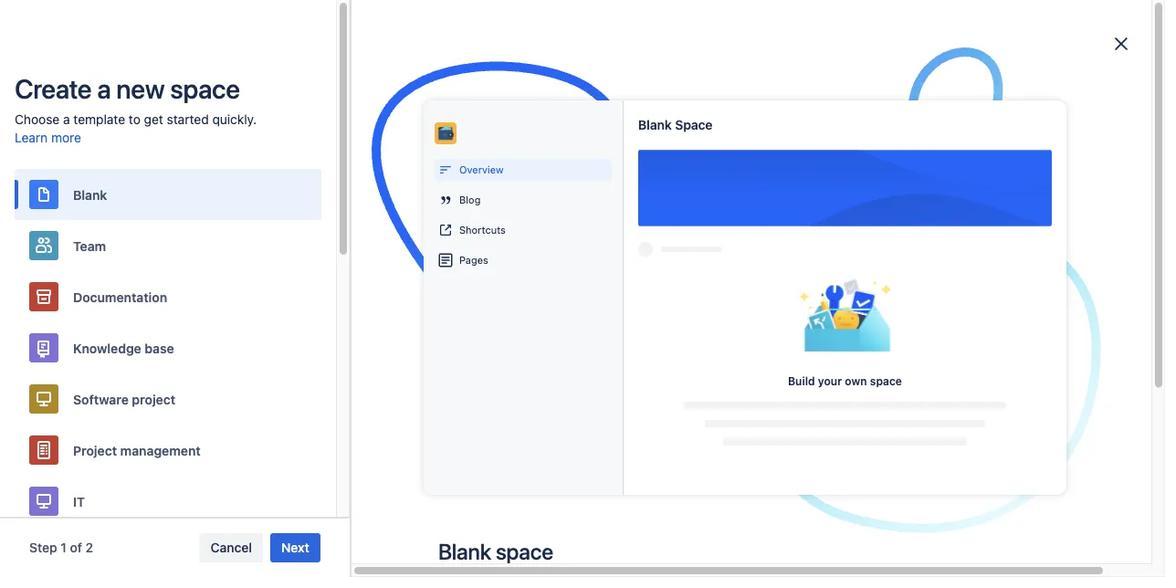 Task type: describe. For each thing, give the bounding box(es) containing it.
drafts
[[69, 217, 106, 232]]

more inside 'create a new space choose a template to get started quickly. learn more'
[[51, 130, 81, 145]]

0 vertical spatial 0
[[381, 150, 389, 165]]

by
[[463, 150, 478, 165]]

created
[[140, 392, 185, 408]]

step 1 of 2
[[29, 540, 93, 556]]

builder
[[96, 341, 138, 356]]

templates link
[[412, 40, 486, 69]]

templates
[[418, 47, 480, 62]]

to inside tab list
[[344, 150, 356, 165]]

space for own
[[871, 375, 903, 387]]

team button
[[15, 220, 321, 271]]

documentation
[[73, 289, 167, 305]]

software
[[73, 392, 129, 407]]

people
[[547, 47, 589, 62]]

of
[[70, 540, 82, 556]]

overview link
[[29, 110, 249, 143]]

to inside 'create a new space choose a template to get started quickly. learn more'
[[129, 112, 141, 127]]

2
[[86, 540, 93, 556]]

base
[[145, 341, 174, 356]]

space
[[675, 117, 713, 132]]

based
[[69, 374, 106, 389]]

step
[[29, 540, 57, 556]]

blog
[[460, 194, 481, 206]]

1
[[61, 540, 67, 556]]

own
[[846, 375, 868, 387]]

1 vertical spatial a
[[63, 112, 70, 127]]

drafts link
[[29, 208, 249, 241]]

create a new space choose a template to get started quickly. learn more
[[15, 73, 257, 145]]

does your team need more from confluence?
[[332, 7, 609, 22]]

team.
[[178, 411, 211, 426]]

back
[[662, 482, 695, 499]]

next
[[281, 540, 310, 556]]

it
[[73, 494, 85, 509]]

get
[[144, 112, 163, 127]]

new
[[116, 73, 165, 104]]

close image
[[1135, 4, 1157, 26]]

and
[[699, 482, 724, 499]]

pages
[[460, 254, 489, 266]]

2 vertical spatial space
[[496, 539, 554, 565]]

next button
[[271, 534, 321, 563]]

spaces
[[40, 308, 81, 320]]

that
[[69, 411, 93, 426]]

build your own space
[[788, 375, 903, 387]]

project
[[132, 392, 176, 407]]

tab list containing assigned to me
[[256, 143, 526, 173]]

software project button
[[15, 374, 321, 425]]

learn
[[15, 130, 48, 145]]

spaces
[[189, 392, 231, 408]]

confluence?
[[530, 7, 606, 22]]

me for to
[[359, 150, 377, 165]]

team
[[73, 238, 106, 253]]

blank for blank space
[[439, 539, 491, 565]]

overview inside overview link
[[69, 118, 124, 133]]

project
[[73, 443, 117, 458]]

started
[[167, 112, 209, 127]]

cancel
[[211, 540, 252, 556]]

invite
[[511, 47, 544, 62]]

Search field
[[819, 40, 1001, 69]]

bob builder link
[[29, 333, 249, 365]]

knowledge base button
[[15, 323, 321, 374]]

management
[[120, 443, 201, 458]]

15
[[503, 150, 518, 165]]

1 horizontal spatial a
[[97, 73, 111, 104]]



Task type: vqa. For each thing, say whether or not it's contained in the screenshot.
topmost free
no



Task type: locate. For each thing, give the bounding box(es) containing it.
starred
[[69, 184, 113, 199]]

your up project at the left bottom
[[128, 374, 154, 389]]

0 horizontal spatial space
[[170, 73, 240, 104]]

me
[[359, 150, 377, 165], [481, 150, 499, 165]]

it button
[[15, 476, 321, 527]]

0 vertical spatial blank
[[639, 117, 672, 132]]

your inside create a new space "dialog"
[[819, 375, 843, 387]]

banner
[[0, 29, 1166, 80]]

overview inside create a new space "dialog"
[[460, 164, 504, 176]]

1 vertical spatial overview
[[460, 164, 504, 176]]

responses,
[[157, 374, 222, 389]]

quickly.
[[212, 112, 257, 127]]

bob builder
[[69, 341, 138, 356]]

confluence
[[69, 392, 137, 408]]

to left 'get'
[[129, 112, 141, 127]]

create a new space dialog
[[0, 0, 1166, 577]]

space for new
[[170, 73, 240, 104]]

choose
[[15, 112, 60, 127]]

shortcuts
[[460, 224, 506, 236]]

group
[[29, 110, 249, 274]]

your left the team
[[367, 7, 393, 22]]

overview up the blog
[[460, 164, 504, 176]]

blank button
[[15, 169, 321, 220]]

create
[[15, 73, 92, 104]]

a
[[97, 73, 111, 104], [63, 112, 70, 127]]

1 horizontal spatial to
[[344, 150, 356, 165]]

documentation button
[[15, 271, 321, 323]]

0 vertical spatial more
[[464, 7, 495, 22]]

0 right team in the top of the page
[[115, 251, 122, 264]]

project management button
[[15, 425, 321, 476]]

created
[[413, 150, 460, 165]]

cancel button
[[200, 534, 263, 563]]

0 horizontal spatial me
[[359, 150, 377, 165]]

0
[[381, 150, 389, 165], [115, 251, 122, 264]]

more
[[464, 7, 495, 22], [51, 130, 81, 145]]

tab list
[[256, 143, 526, 173]]

does
[[332, 7, 363, 22]]

1 horizontal spatial space
[[496, 539, 554, 565]]

more down choose
[[51, 130, 81, 145]]

2 me from the left
[[481, 150, 499, 165]]

a up template
[[97, 73, 111, 104]]

more left from
[[464, 7, 495, 22]]

blank for blank
[[73, 187, 107, 202]]

tasks
[[69, 250, 103, 265]]

relax
[[727, 482, 760, 499]]

1 horizontal spatial more
[[464, 7, 495, 22]]

1 vertical spatial more
[[51, 130, 81, 145]]

space inside 'create a new space choose a template to get started quickly. learn more'
[[170, 73, 240, 104]]

1 horizontal spatial me
[[481, 150, 499, 165]]

2 horizontal spatial space
[[871, 375, 903, 387]]

1 horizontal spatial 0
[[381, 150, 389, 165]]

your
[[367, 7, 393, 22], [128, 374, 154, 389], [819, 375, 843, 387], [148, 411, 174, 426]]

0 vertical spatial overview
[[69, 118, 124, 133]]

banner containing templates
[[0, 29, 1166, 80]]

team
[[397, 7, 427, 22]]

0 vertical spatial space
[[170, 73, 240, 104]]

on
[[110, 374, 124, 389]]

space
[[170, 73, 240, 104], [871, 375, 903, 387], [496, 539, 554, 565]]

software project
[[73, 392, 176, 407]]

overview left 'get'
[[69, 118, 124, 133]]

2 vertical spatial blank
[[439, 539, 491, 565]]

invite people
[[511, 47, 589, 62]]

work
[[96, 411, 125, 426]]

1 me from the left
[[359, 150, 377, 165]]

sit
[[641, 482, 659, 499]]

build
[[788, 375, 816, 387]]

project management
[[73, 443, 201, 458]]

0 horizontal spatial blank
[[73, 187, 107, 202]]

template
[[73, 112, 125, 127]]

assigned to me 0
[[286, 150, 389, 165]]

1 vertical spatial 0
[[115, 251, 122, 264]]

to
[[129, 112, 141, 127], [344, 150, 356, 165]]

0 horizontal spatial to
[[129, 112, 141, 127]]

0 horizontal spatial more
[[51, 130, 81, 145]]

me right assigned at the left top of the page
[[359, 150, 377, 165]]

need
[[430, 7, 460, 22]]

1 vertical spatial space
[[871, 375, 903, 387]]

blank space
[[639, 117, 713, 132]]

bob
[[69, 341, 93, 356]]

knowledge
[[73, 341, 141, 356]]

1 horizontal spatial blank
[[439, 539, 491, 565]]

0 horizontal spatial a
[[63, 112, 70, 127]]

to right assigned at the left top of the page
[[344, 150, 356, 165]]

0 left created
[[381, 150, 389, 165]]

blank inside button
[[73, 187, 107, 202]]

a up learn more link
[[63, 112, 70, 127]]

learn more link
[[15, 129, 81, 147]]

sit back and relax
[[641, 482, 760, 499]]

assigned
[[286, 150, 340, 165]]

2 horizontal spatial blank
[[639, 117, 672, 132]]

close image
[[1111, 33, 1133, 55]]

blank
[[639, 117, 672, 132], [73, 187, 107, 202], [439, 539, 491, 565]]

0 horizontal spatial overview
[[69, 118, 124, 133]]

from
[[498, 7, 527, 22]]

created by me 15
[[413, 150, 518, 165]]

knowledge base
[[73, 341, 174, 356]]

based on your responses, confluence created spaces that work for your team.
[[69, 374, 231, 426]]

your down created
[[148, 411, 174, 426]]

starred link
[[29, 175, 249, 208]]

your left own
[[819, 375, 843, 387]]

0 vertical spatial a
[[97, 73, 111, 104]]

0 vertical spatial to
[[129, 112, 141, 127]]

0 horizontal spatial 0
[[115, 251, 122, 264]]

me right the by
[[481, 150, 499, 165]]

for
[[128, 411, 145, 426]]

blank space
[[439, 539, 554, 565]]

blank for blank space
[[639, 117, 672, 132]]

1 vertical spatial to
[[344, 150, 356, 165]]

1 vertical spatial blank
[[73, 187, 107, 202]]

invite people button
[[500, 40, 600, 69]]

group containing overview
[[29, 110, 249, 274]]

me for by
[[481, 150, 499, 165]]

overview
[[69, 118, 124, 133], [460, 164, 504, 176]]

1 horizontal spatial overview
[[460, 164, 504, 176]]



